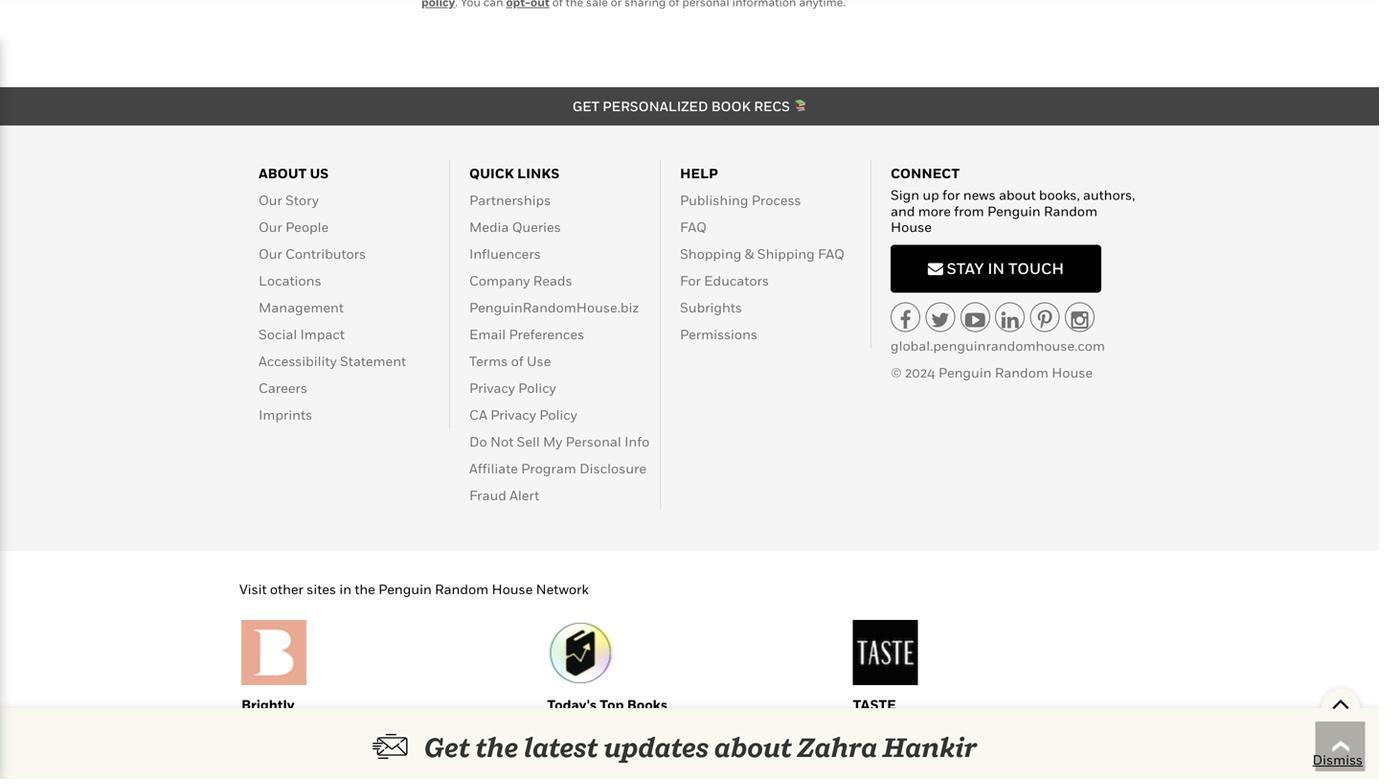 Task type: vqa. For each thing, say whether or not it's contained in the screenshot.
top only
no



Task type: describe. For each thing, give the bounding box(es) containing it.
do
[[470, 434, 487, 449]]

2 vertical spatial random
[[435, 581, 489, 597]]

info
[[625, 434, 650, 449]]

imprints
[[259, 407, 313, 423]]

fraud alert
[[470, 487, 540, 503]]

1 vertical spatial penguin
[[939, 365, 992, 381]]

of
[[511, 353, 524, 369]]

©
[[891, 365, 902, 381]]

for educators link
[[680, 273, 769, 288]]

subrights link
[[680, 299, 743, 315]]

alert
[[510, 487, 540, 503]]

media queries link
[[470, 219, 561, 235]]

locations
[[259, 273, 322, 288]]

email preferences
[[470, 326, 585, 342]]

careers link
[[259, 380, 308, 396]]

latest
[[524, 731, 599, 763]]

get
[[573, 98, 600, 114]]

stay
[[947, 259, 985, 277]]

visit us on pinterest image
[[1038, 310, 1053, 330]]

people
[[286, 219, 329, 235]]

accessibility statement link
[[259, 353, 406, 369]]

ca
[[470, 407, 488, 423]]

company reads
[[470, 273, 573, 288]]

0 vertical spatial privacy
[[470, 380, 515, 396]]

brightly
[[241, 697, 295, 712]]

management
[[259, 299, 344, 315]]

social impact
[[259, 326, 345, 342]]

other
[[270, 581, 304, 597]]

dismiss link
[[1313, 750, 1364, 769]]

contributors
[[286, 246, 366, 262]]

love
[[338, 717, 363, 733]]

random inside connect sign up for news about books, authors, and more from penguin random house
[[1044, 203, 1098, 219]]

reading
[[547, 736, 596, 752]]

want
[[547, 717, 581, 733]]

educators
[[704, 273, 769, 288]]

do not sell my personal info
[[470, 434, 650, 449]]

sign
[[891, 187, 920, 203]]

links
[[517, 165, 560, 181]]

quick links
[[470, 165, 560, 181]]

about us link
[[259, 165, 329, 181]]

1 vertical spatial policy
[[540, 407, 578, 423]]

to inside the brightly raise kids who love to read
[[366, 717, 379, 733]]

statement
[[340, 353, 406, 369]]

social
[[259, 326, 297, 342]]

&
[[745, 246, 755, 262]]

privacy policy link
[[470, 380, 556, 396]]

process
[[752, 192, 802, 208]]

raise
[[241, 717, 276, 733]]

our contributors link
[[259, 246, 366, 262]]

social impact link
[[259, 326, 345, 342]]

for
[[680, 273, 701, 288]]

visit us on instagram image
[[1072, 310, 1089, 330]]

personal
[[566, 434, 622, 449]]

in inside popup button
[[988, 259, 1005, 277]]

affiliate
[[470, 460, 518, 476]]

queries
[[512, 219, 561, 235]]

my
[[543, 434, 563, 449]]

email preferences link
[[470, 326, 585, 342]]

stay in touch
[[944, 259, 1065, 277]]

are
[[716, 717, 736, 733]]

actually
[[739, 717, 789, 733]]

today's top books image
[[547, 620, 613, 685]]

careers
[[259, 380, 308, 396]]

our people
[[259, 219, 329, 235]]

visit us on youtube image
[[966, 310, 986, 330]]

from
[[955, 203, 985, 219]]

penguin inside connect sign up for news about books, authors, and more from penguin random house
[[988, 203, 1041, 219]]

1 vertical spatial random
[[995, 365, 1049, 381]]

disclosure
[[580, 460, 647, 476]]

stay in touch button
[[891, 245, 1102, 293]]

get personalized book recs 📚 link
[[573, 98, 807, 114]]

who
[[308, 717, 334, 733]]

book
[[712, 98, 751, 114]]

get personalized book recs 📚
[[573, 98, 807, 114]]

house inside connect sign up for news about books, authors, and more from penguin random house
[[891, 219, 932, 235]]

influencers
[[470, 246, 541, 262]]

global.penguinrandomhouse.com link
[[891, 338, 1106, 354]]

story
[[286, 192, 319, 208]]

program
[[521, 460, 577, 476]]

visit us on linkedin image
[[1002, 310, 1019, 330]]

reads
[[533, 273, 573, 288]]

envelope image
[[928, 261, 944, 276]]



Task type: locate. For each thing, give the bounding box(es) containing it.
news
[[964, 187, 996, 203]]

0 horizontal spatial in
[[340, 581, 352, 597]]

0 horizontal spatial house
[[492, 581, 533, 597]]

shopping & shipping faq
[[680, 246, 845, 262]]

the right 'sites'
[[355, 581, 375, 597]]

global.penguinrandomhouse.com
[[891, 338, 1106, 354]]

faq link
[[680, 219, 707, 235]]

1 vertical spatial the
[[476, 731, 519, 763]]

visit us on twitter image
[[932, 310, 950, 330]]

penguin down "global.penguinrandomhouse.com" link
[[939, 365, 992, 381]]

terms of use link
[[470, 353, 551, 369]]

0 vertical spatial the
[[355, 581, 375, 597]]

the right get
[[476, 731, 519, 763]]

our
[[259, 192, 282, 208], [259, 219, 282, 235], [259, 246, 282, 262]]

house left network
[[492, 581, 533, 597]]

get the latest updates about zahra hankir
[[425, 731, 978, 763]]

taste
[[853, 697, 897, 712]]

authors,
[[1084, 187, 1136, 203]]

© 2024 penguin random house
[[891, 365, 1093, 381]]

taste link
[[853, 620, 1138, 765]]

visit other sites in the penguin random house network
[[240, 581, 589, 597]]

visit
[[240, 581, 267, 597]]

books,
[[1040, 187, 1080, 203]]

fraud
[[470, 487, 507, 503]]

touch
[[1009, 259, 1065, 277]]

today's
[[547, 697, 597, 712]]

penguin down news
[[988, 203, 1041, 219]]

permissions link
[[680, 326, 758, 342]]

email
[[470, 326, 506, 342]]

2 to from the left
[[584, 717, 596, 733]]

raise kids who love to read image
[[241, 620, 307, 685]]

0 vertical spatial policy
[[519, 380, 556, 396]]

brightly raise kids who love to read
[[241, 697, 411, 733]]

accessibility
[[259, 353, 337, 369]]

influencers link
[[470, 246, 541, 262]]

zahra
[[798, 731, 878, 763]]

not
[[491, 434, 514, 449]]

penguin right 'sites'
[[379, 581, 432, 597]]

help
[[680, 165, 719, 181]]

to inside today's top books want to know what people are actually reading right now?
[[584, 717, 596, 733]]

1 horizontal spatial to
[[584, 717, 596, 733]]

hankir
[[883, 731, 978, 763]]

media queries
[[470, 219, 561, 235]]

0 vertical spatial in
[[988, 259, 1005, 277]]

know
[[600, 717, 633, 733]]

up
[[923, 187, 940, 203]]

ca privacy policy
[[470, 407, 578, 423]]

partnerships
[[470, 192, 551, 208]]

0 horizontal spatial to
[[366, 717, 379, 733]]

1 our from the top
[[259, 192, 282, 208]]

faq up shopping in the top of the page
[[680, 219, 707, 235]]

about
[[259, 165, 307, 181]]

policy up do not sell my personal info link
[[540, 407, 578, 423]]

media
[[470, 219, 509, 235]]

our up locations
[[259, 246, 282, 262]]

1 horizontal spatial the
[[476, 731, 519, 763]]

1 horizontal spatial about
[[999, 187, 1036, 203]]

to right love
[[366, 717, 379, 733]]

expand/collapse sign up banner image
[[1332, 689, 1351, 718]]

about inside connect sign up for news about books, authors, and more from penguin random house
[[999, 187, 1036, 203]]

1 vertical spatial in
[[340, 581, 352, 597]]

to left know
[[584, 717, 596, 733]]

our for our people
[[259, 219, 282, 235]]

0 vertical spatial penguin
[[988, 203, 1041, 219]]

recs
[[754, 98, 791, 114]]

privacy down privacy policy
[[491, 407, 537, 423]]

0 horizontal spatial about
[[715, 731, 793, 763]]

top
[[600, 697, 624, 712]]

1 horizontal spatial in
[[988, 259, 1005, 277]]

our for our story
[[259, 192, 282, 208]]

2 vertical spatial our
[[259, 246, 282, 262]]

preferences
[[509, 326, 585, 342]]

2 vertical spatial penguin
[[379, 581, 432, 597]]

1 horizontal spatial faq
[[818, 246, 845, 262]]

1 vertical spatial our
[[259, 219, 282, 235]]

an online magazine for today's home cook image
[[853, 620, 919, 685]]

network
[[536, 581, 589, 597]]

in
[[988, 259, 1005, 277], [340, 581, 352, 597]]

use
[[527, 353, 551, 369]]

in right stay
[[988, 259, 1005, 277]]

penguinrandomhouse.biz link
[[470, 299, 639, 315]]

personalized
[[603, 98, 709, 114]]

1 horizontal spatial house
[[891, 219, 932, 235]]

management link
[[259, 299, 344, 315]]

in right 'sites'
[[340, 581, 352, 597]]

0 vertical spatial random
[[1044, 203, 1098, 219]]

2 horizontal spatial house
[[1052, 365, 1093, 381]]

get
[[425, 731, 471, 763]]

visit us on facebook image
[[900, 310, 912, 330]]

for
[[943, 187, 961, 203]]

about right news
[[999, 187, 1036, 203]]

our down about
[[259, 192, 282, 208]]

0 horizontal spatial the
[[355, 581, 375, 597]]

0 vertical spatial our
[[259, 192, 282, 208]]

subrights
[[680, 299, 743, 315]]

faq right shipping
[[818, 246, 845, 262]]

our down our story link
[[259, 219, 282, 235]]

connect sign up for news about books, authors, and more from penguin random house
[[891, 165, 1136, 235]]

about right people
[[715, 731, 793, 763]]

right
[[599, 736, 630, 752]]

imprints link
[[259, 407, 313, 423]]

penguinrandomhouse.biz
[[470, 299, 639, 315]]

3 our from the top
[[259, 246, 282, 262]]

penguin
[[988, 203, 1041, 219], [939, 365, 992, 381], [379, 581, 432, 597]]

0 horizontal spatial faq
[[680, 219, 707, 235]]

our for our contributors
[[259, 246, 282, 262]]

0 vertical spatial about
[[999, 187, 1036, 203]]

now?
[[633, 736, 666, 752]]

1 vertical spatial house
[[1052, 365, 1093, 381]]

read
[[382, 717, 411, 733]]

our people link
[[259, 219, 329, 235]]

0 vertical spatial house
[[891, 219, 932, 235]]

ca privacy policy link
[[470, 407, 578, 423]]

our contributors
[[259, 246, 366, 262]]

sites
[[307, 581, 336, 597]]

2 vertical spatial house
[[492, 581, 533, 597]]

us
[[310, 165, 329, 181]]

affiliate program disclosure link
[[470, 460, 647, 476]]

1 to from the left
[[366, 717, 379, 733]]

dismiss
[[1313, 752, 1364, 768]]

📚
[[794, 98, 807, 114]]

policy down use
[[519, 380, 556, 396]]

privacy down terms
[[470, 380, 515, 396]]

shopping & shipping faq link
[[680, 246, 845, 262]]

privacy
[[470, 380, 515, 396], [491, 407, 537, 423]]

sell
[[517, 434, 540, 449]]

kids
[[279, 717, 305, 733]]

our story link
[[259, 192, 319, 208]]

impact
[[300, 326, 345, 342]]

house down visit us on instagram image
[[1052, 365, 1093, 381]]

1 vertical spatial privacy
[[491, 407, 537, 423]]

1 vertical spatial about
[[715, 731, 793, 763]]

quick
[[470, 165, 514, 181]]

0 vertical spatial faq
[[680, 219, 707, 235]]

terms of use
[[470, 353, 551, 369]]

2 our from the top
[[259, 219, 282, 235]]

1 vertical spatial faq
[[818, 246, 845, 262]]

the
[[355, 581, 375, 597], [476, 731, 519, 763]]

house down "and"
[[891, 219, 932, 235]]



